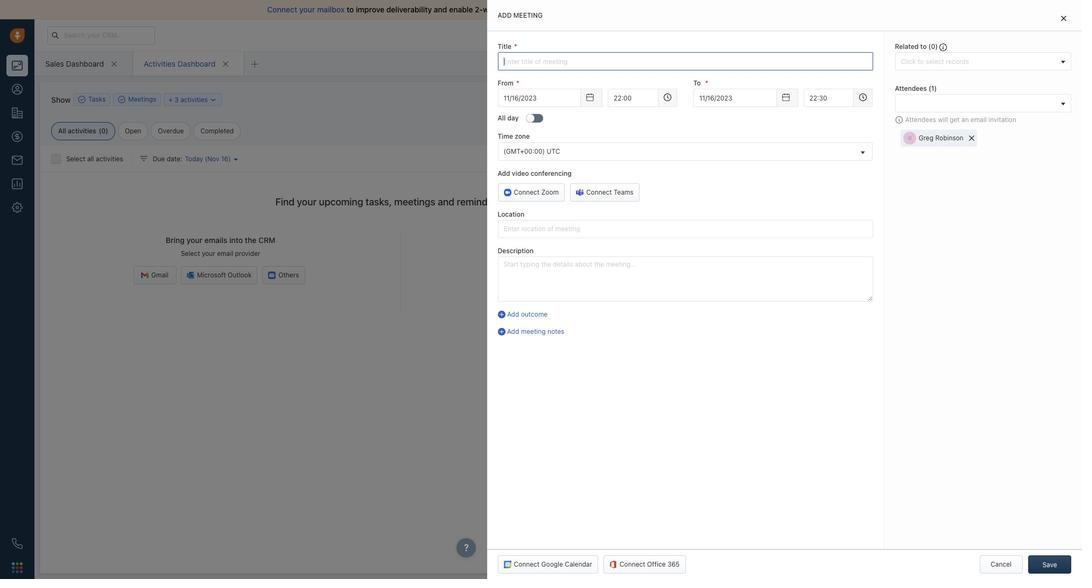 Task type: locate. For each thing, give the bounding box(es) containing it.
0 horizontal spatial to
[[347, 5, 354, 14]]

0 link right cancel
[[1050, 559, 1055, 569]]

2 horizontal spatial email
[[971, 116, 987, 124]]

open
[[125, 127, 141, 135]]

google inside google calendar button
[[530, 295, 552, 303]]

activities for 3
[[180, 96, 208, 104]]

video inside tab panel
[[512, 169, 529, 177]]

the for meetings
[[611, 236, 622, 245]]

the
[[245, 236, 256, 245], [611, 236, 622, 245]]

crm inside 'bring your meetings into the crm connect video conferencing + calendar'
[[624, 236, 641, 245]]

activities right all
[[96, 155, 123, 163]]

meeting right way
[[514, 11, 543, 19]]

0 vertical spatial microsoft
[[836, 152, 865, 160]]

(gmt+00:00) utc
[[504, 147, 560, 155]]

0 vertical spatial select
[[66, 155, 85, 163]]

1 horizontal spatial zoom
[[792, 152, 809, 160]]

conversations.
[[548, 5, 600, 14]]

2 vertical spatial email
[[217, 250, 233, 258]]

your down connect zoom at the top
[[543, 236, 558, 245]]

+ left 3
[[169, 96, 173, 104]]

1 dashboard from the left
[[66, 59, 104, 68]]

1 horizontal spatial teams
[[867, 152, 886, 160]]

activities up all
[[68, 127, 96, 135]]

conferencing
[[821, 137, 862, 145], [531, 169, 572, 177], [568, 250, 607, 258]]

2 into from the left
[[595, 236, 609, 245]]

teams inside microsoft teams button
[[867, 152, 886, 160]]

1 horizontal spatial video
[[549, 250, 566, 258]]

add down title text field
[[661, 95, 673, 103]]

1 vertical spatial activities
[[68, 127, 96, 135]]

email right an in the right top of the page
[[971, 116, 987, 124]]

video right 'description'
[[549, 250, 566, 258]]

your left mailbox at top left
[[299, 5, 315, 14]]

will
[[938, 116, 948, 124]]

1 vertical spatial to
[[921, 43, 927, 51]]

gmail button
[[133, 267, 176, 285]]

tab panel containing add meeting
[[487, 0, 1082, 580]]

microsoft inside microsoft teams button
[[836, 152, 865, 160]]

0 horizontal spatial calendar
[[615, 250, 641, 258]]

the down connect teams
[[611, 236, 622, 245]]

1
[[931, 85, 935, 93]]

attendees
[[895, 85, 927, 93], [905, 116, 936, 124]]

0 vertical spatial email
[[527, 5, 546, 14]]

invitation
[[989, 116, 1017, 124]]

1 vertical spatial calendar
[[615, 250, 641, 258]]

2 bring from the left
[[522, 236, 541, 245]]

add task button
[[570, 90, 621, 109]]

explore plans link
[[873, 29, 927, 41]]

all
[[498, 114, 506, 122], [58, 127, 66, 135]]

0 vertical spatial calendar
[[554, 295, 581, 303]]

time zone
[[498, 133, 530, 141]]

1 vertical spatial attendees
[[905, 116, 936, 124]]

you don't have any links.
[[885, 460, 960, 468]]

email right of
[[527, 5, 546, 14]]

1 crm from the left
[[258, 236, 275, 245]]

0 right cancel
[[1050, 559, 1055, 569]]

to
[[694, 79, 701, 87]]

1 horizontal spatial add meeting
[[661, 95, 699, 103]]

1 horizontal spatial meetings
[[560, 236, 593, 245]]

connect zoom
[[514, 188, 559, 196]]

0 horizontal spatial all
[[58, 127, 66, 135]]

1 horizontal spatial -- text field
[[694, 89, 777, 107]]

calendar
[[869, 137, 896, 145], [615, 250, 641, 258]]

dashboard right sales
[[66, 59, 104, 68]]

into
[[229, 236, 243, 245], [595, 236, 609, 245]]

21
[[837, 31, 844, 38]]

find your upcoming tasks, meetings and reminders here.
[[276, 197, 527, 208]]

0 horizontal spatial 365
[[628, 295, 640, 303]]

in
[[830, 31, 836, 38]]

to
[[347, 5, 354, 14], [921, 43, 927, 51]]

meeting
[[514, 11, 543, 19], [675, 95, 699, 103], [521, 328, 546, 336]]

into up provider
[[229, 236, 243, 245]]

to right mailbox at top left
[[347, 5, 354, 14]]

0 vertical spatial attendees
[[895, 85, 927, 93]]

crm for bring your emails into the crm
[[258, 236, 275, 245]]

into inside bring your emails into the crm select your email provider
[[229, 236, 243, 245]]

0 vertical spatial and
[[434, 5, 447, 14]]

meeting down outcome
[[521, 328, 546, 336]]

your for upcoming
[[297, 197, 317, 208]]

1 vertical spatial microsoft
[[197, 272, 226, 280]]

all left day at the left of the page
[[498, 114, 506, 122]]

your left emails
[[187, 236, 202, 245]]

2 vertical spatial video
[[549, 250, 566, 258]]

2 crm from the left
[[624, 236, 641, 245]]

0 horizontal spatial office
[[608, 295, 626, 303]]

1 vertical spatial meeting
[[675, 95, 699, 103]]

bring up 'description'
[[522, 236, 541, 245]]

teams inside the connect teams button
[[614, 188, 634, 196]]

configure
[[900, 84, 930, 92]]

1 horizontal spatial microsoft
[[836, 152, 865, 160]]

1 vertical spatial add meeting
[[661, 95, 699, 103]]

1 horizontal spatial select
[[181, 250, 200, 258]]

1 horizontal spatial email
[[527, 5, 546, 14]]

2 horizontal spatial +
[[863, 137, 868, 145]]

calendar up office 365
[[615, 250, 641, 258]]

all for all activities ( 0 )
[[58, 127, 66, 135]]

google calendar button
[[514, 290, 587, 309]]

2 vertical spatial activities
[[96, 155, 123, 163]]

overdue
[[158, 127, 184, 135]]

0 right related in the right of the page
[[931, 43, 935, 51]]

and left the enable
[[434, 5, 447, 14]]

microsoft down connect video conferencing + calendar
[[836, 152, 865, 160]]

0 horizontal spatial dashboard
[[66, 59, 104, 68]]

attendees ( 1 )
[[895, 85, 937, 93]]

bring
[[166, 236, 185, 245], [522, 236, 541, 245]]

+ 3 activities button
[[164, 93, 222, 106]]

office 365
[[608, 295, 640, 303]]

1 into from the left
[[229, 236, 243, 245]]

add meeting right way
[[498, 11, 543, 19]]

1 horizontal spatial bring
[[522, 236, 541, 245]]

meeting down to
[[675, 95, 699, 103]]

1 vertical spatial video
[[512, 169, 529, 177]]

meeting inside button
[[675, 95, 699, 103]]

0 vertical spatial zoom
[[792, 152, 809, 160]]

1 -- text field from the left
[[498, 89, 581, 107]]

add outcome link
[[498, 310, 873, 319]]

email down emails
[[217, 250, 233, 258]]

crm
[[258, 236, 275, 245], [624, 236, 641, 245]]

links.
[[944, 460, 960, 468]]

phone element
[[6, 534, 28, 555]]

into down the connect teams button
[[595, 236, 609, 245]]

1 horizontal spatial 0 link
[[1050, 559, 1055, 569]]

the inside 'bring your meetings into the crm connect video conferencing + calendar'
[[611, 236, 622, 245]]

( up select all activities
[[99, 127, 101, 135]]

zoom down add video conferencing
[[541, 188, 559, 196]]

bring inside 'bring your meetings into the crm connect video conferencing + calendar'
[[522, 236, 541, 245]]

google
[[530, 295, 552, 303], [541, 561, 563, 569]]

into inside 'bring your meetings into the crm connect video conferencing + calendar'
[[595, 236, 609, 245]]

dashboard
[[66, 59, 104, 68], [178, 59, 215, 68]]

microsoft
[[836, 152, 865, 160], [197, 272, 226, 280]]

1 horizontal spatial all
[[498, 114, 506, 122]]

your down emails
[[202, 250, 215, 258]]

2 -- text field from the left
[[694, 89, 777, 107]]

0 horizontal spatial -- text field
[[498, 89, 581, 107]]

None text field
[[608, 89, 659, 107], [804, 89, 854, 107], [608, 89, 659, 107], [804, 89, 854, 107]]

1 vertical spatial meetings
[[560, 236, 593, 245]]

video up zoom "button" at the top right
[[802, 137, 819, 145]]

more
[[717, 95, 732, 103]]

add right way
[[498, 11, 512, 19]]

dialog
[[487, 0, 1082, 580]]

) for today ( nov 16 )
[[228, 155, 231, 163]]

0 horizontal spatial teams
[[614, 188, 634, 196]]

2 horizontal spatial video
[[802, 137, 819, 145]]

dashboard for sales dashboard
[[66, 59, 104, 68]]

0 vertical spatial video
[[802, 137, 819, 145]]

1 horizontal spatial the
[[611, 236, 622, 245]]

0 horizontal spatial bring
[[166, 236, 185, 245]]

0 horizontal spatial email
[[217, 250, 233, 258]]

1 horizontal spatial dashboard
[[178, 59, 215, 68]]

2 vertical spatial conferencing
[[568, 250, 607, 258]]

connect teams
[[586, 188, 634, 196]]

0 horizontal spatial the
[[245, 236, 256, 245]]

office 365 button
[[592, 290, 646, 309]]

+ 3 activities
[[169, 96, 208, 104]]

1 0 link from the left
[[1005, 559, 1011, 569]]

0 vertical spatial google
[[530, 295, 552, 303]]

more button
[[708, 90, 751, 109], [708, 90, 751, 109]]

2 the from the left
[[611, 236, 622, 245]]

conferencing for connect
[[821, 137, 862, 145]]

add outcome
[[507, 311, 548, 319]]

0
[[931, 43, 935, 51], [101, 127, 106, 135], [1005, 559, 1011, 569], [1050, 559, 1055, 569]]

date:
[[167, 155, 182, 163]]

video up connect zoom button
[[512, 169, 529, 177]]

+ inside + 3 activities link
[[169, 96, 173, 104]]

connect your mailbox link
[[267, 5, 347, 14]]

connect teams button
[[570, 183, 640, 202]]

microsoft for microsoft teams
[[836, 152, 865, 160]]

and left reminders
[[438, 197, 454, 208]]

connect for connect teams
[[586, 188, 612, 196]]

0 link
[[1005, 559, 1011, 569], [1050, 559, 1055, 569]]

0 vertical spatial activities
[[180, 96, 208, 104]]

bring for bring your meetings into the crm
[[522, 236, 541, 245]]

meetings
[[394, 197, 435, 208], [560, 236, 593, 245]]

crm inside bring your emails into the crm select your email provider
[[258, 236, 275, 245]]

Location text field
[[498, 220, 873, 238]]

attendees left the 1 at top
[[895, 85, 927, 93]]

1 horizontal spatial into
[[595, 236, 609, 245]]

conferencing inside 'bring your meetings into the crm connect video conferencing + calendar'
[[568, 250, 607, 258]]

Title text field
[[498, 52, 873, 71]]

your for meetings
[[543, 236, 558, 245]]

0 vertical spatial to
[[347, 5, 354, 14]]

configure widgets button
[[884, 82, 961, 95]]

0 horizontal spatial into
[[229, 236, 243, 245]]

0 horizontal spatial 0 link
[[1005, 559, 1011, 569]]

0 horizontal spatial add meeting
[[498, 11, 543, 19]]

microsoft inside microsoft outlook button
[[197, 272, 226, 280]]

upcoming
[[319, 197, 363, 208]]

1 vertical spatial teams
[[614, 188, 634, 196]]

None search field
[[898, 98, 1058, 109]]

1 vertical spatial conferencing
[[531, 169, 572, 177]]

0 horizontal spatial zoom
[[541, 188, 559, 196]]

0 horizontal spatial crm
[[258, 236, 275, 245]]

1 horizontal spatial office
[[647, 561, 666, 569]]

attendees up greg
[[905, 116, 936, 124]]

select inside bring your emails into the crm select your email provider
[[181, 250, 200, 258]]

)
[[935, 43, 938, 51], [935, 85, 937, 93], [106, 127, 108, 135], [228, 155, 231, 163]]

-- text field down to
[[694, 89, 777, 107]]

provider
[[235, 250, 260, 258]]

the up provider
[[245, 236, 256, 245]]

select left all
[[66, 155, 85, 163]]

video inside 'bring your meetings into the crm connect video conferencing + calendar'
[[549, 250, 566, 258]]

the inside bring your emails into the crm select your email provider
[[245, 236, 256, 245]]

1 horizontal spatial crm
[[624, 236, 641, 245]]

1 vertical spatial select
[[181, 250, 200, 258]]

dialog containing add meeting
[[487, 0, 1082, 580]]

connect for connect google calendar
[[514, 561, 540, 569]]

+ 3 activities link
[[169, 94, 217, 105]]

zoom
[[792, 152, 809, 160], [541, 188, 559, 196]]

activities right 3
[[180, 96, 208, 104]]

phone image
[[12, 539, 23, 550]]

0 horizontal spatial video
[[512, 169, 529, 177]]

1 vertical spatial google
[[541, 561, 563, 569]]

+ up office 365 button
[[609, 250, 613, 258]]

1 vertical spatial email
[[971, 116, 987, 124]]

meetings inside 'bring your meetings into the crm connect video conferencing + calendar'
[[560, 236, 593, 245]]

explore plans
[[879, 31, 921, 39]]

1 horizontal spatial +
[[609, 250, 613, 258]]

0 link left save button
[[1005, 559, 1011, 569]]

video for connect
[[802, 137, 819, 145]]

add video conferencing
[[498, 169, 572, 177]]

bring up gmail
[[166, 236, 185, 245]]

1 the from the left
[[245, 236, 256, 245]]

1 vertical spatial office
[[647, 561, 666, 569]]

to down the plans
[[921, 43, 927, 51]]

( left widgets
[[929, 85, 931, 93]]

crm down connect teams
[[624, 236, 641, 245]]

all down show
[[58, 127, 66, 135]]

zoom inside button
[[541, 188, 559, 196]]

1 vertical spatial all
[[58, 127, 66, 135]]

0 vertical spatial conferencing
[[821, 137, 862, 145]]

dashboard up + 3 activities link at left
[[178, 59, 215, 68]]

0 horizontal spatial +
[[169, 96, 173, 104]]

conferencing for add
[[531, 169, 572, 177]]

0 horizontal spatial meetings
[[394, 197, 435, 208]]

deliverability
[[386, 5, 432, 14]]

0 vertical spatial office
[[608, 295, 626, 303]]

2 vertical spatial +
[[609, 250, 613, 258]]

microsoft left outlook
[[197, 272, 226, 280]]

1 horizontal spatial calendar
[[869, 137, 896, 145]]

0 horizontal spatial select
[[66, 155, 85, 163]]

1 horizontal spatial 365
[[668, 561, 680, 569]]

1 vertical spatial calendar
[[565, 561, 592, 569]]

-- text field up day at the left of the page
[[498, 89, 581, 107]]

0 vertical spatial calendar
[[869, 137, 896, 145]]

0 vertical spatial meeting
[[514, 11, 543, 19]]

2 dashboard from the left
[[178, 59, 215, 68]]

activities inside button
[[180, 96, 208, 104]]

calendar
[[554, 295, 581, 303], [565, 561, 592, 569]]

your inside 'bring your meetings into the crm connect video conferencing + calendar'
[[543, 236, 558, 245]]

robinson
[[936, 134, 964, 142]]

related
[[895, 43, 919, 51]]

enable
[[449, 5, 473, 14]]

your for emails
[[187, 236, 202, 245]]

connect for connect your mailbox to improve deliverability and enable 2-way sync of email conversations.
[[267, 5, 297, 14]]

video
[[802, 137, 819, 145], [512, 169, 529, 177], [549, 250, 566, 258]]

1 bring from the left
[[166, 236, 185, 245]]

0 vertical spatial teams
[[867, 152, 886, 160]]

bring inside bring your emails into the crm select your email provider
[[166, 236, 185, 245]]

save
[[1043, 562, 1057, 570]]

+ up microsoft teams
[[863, 137, 868, 145]]

select up microsoft outlook button
[[181, 250, 200, 258]]

calendar inside 'bring your meetings into the crm connect video conferencing + calendar'
[[615, 250, 641, 258]]

0 vertical spatial 365
[[628, 295, 640, 303]]

your right find
[[297, 197, 317, 208]]

zoom down connect video conferencing + calendar
[[792, 152, 809, 160]]

calendar up microsoft teams
[[869, 137, 896, 145]]

get
[[950, 116, 960, 124]]

connect zoom button
[[498, 183, 565, 202]]

0 vertical spatial all
[[498, 114, 506, 122]]

tab panel
[[487, 0, 1082, 580]]

video for add
[[512, 169, 529, 177]]

greg robinson
[[919, 134, 964, 142]]

time
[[498, 133, 513, 141]]

-- text field
[[498, 89, 581, 107], [694, 89, 777, 107]]

bring your meetings into the crm connect video conferencing + calendar
[[522, 236, 641, 258]]

add meeting down to
[[661, 95, 699, 103]]

add left task
[[589, 95, 601, 103]]

1 vertical spatial zoom
[[541, 188, 559, 196]]

add down "add outcome"
[[507, 328, 519, 336]]

activities dashboard
[[144, 59, 215, 68]]

0 horizontal spatial microsoft
[[197, 272, 226, 280]]

add down (gmt+00:00)
[[498, 169, 510, 177]]

crm up provider
[[258, 236, 275, 245]]

0 vertical spatial +
[[169, 96, 173, 104]]



Task type: describe. For each thing, give the bounding box(es) containing it.
attendees for attendees ( 1 )
[[895, 85, 927, 93]]

don't
[[898, 460, 914, 468]]

freshworks switcher image
[[12, 563, 23, 574]]

) for all activities ( 0 )
[[106, 127, 108, 135]]

cancel
[[991, 561, 1012, 569]]

email inside tab panel
[[971, 116, 987, 124]]

configure widgets
[[900, 84, 955, 92]]

of
[[518, 5, 525, 14]]

completed
[[201, 127, 234, 135]]

0 vertical spatial add meeting
[[498, 11, 543, 19]]

your for mailbox
[[299, 5, 315, 14]]

attendees for attendees will get an email invitation
[[905, 116, 936, 124]]

any
[[932, 460, 942, 468]]

email inside bring your emails into the crm select your email provider
[[217, 250, 233, 258]]

outcome
[[521, 311, 548, 319]]

crm for bring your meetings into the crm
[[624, 236, 641, 245]]

here.
[[504, 197, 527, 208]]

your
[[788, 31, 801, 38]]

activities for all
[[96, 155, 123, 163]]

have
[[916, 460, 930, 468]]

add task
[[589, 95, 616, 103]]

you
[[885, 460, 896, 468]]

mailbox
[[317, 5, 345, 14]]

connect video conferencing + calendar
[[774, 137, 896, 145]]

all for all day
[[498, 114, 506, 122]]

connect inside 'bring your meetings into the crm connect video conferencing + calendar'
[[522, 250, 547, 258]]

bring for bring your emails into the crm
[[166, 236, 185, 245]]

microsoft teams
[[836, 152, 886, 160]]

add left outcome
[[507, 311, 519, 319]]

cancel button
[[980, 556, 1023, 575]]

others
[[278, 272, 299, 280]]

microsoft for microsoft outlook
[[197, 272, 226, 280]]

connect office 365
[[620, 561, 680, 569]]

email image
[[976, 31, 983, 40]]

way
[[483, 5, 497, 14]]

emails
[[204, 236, 227, 245]]

zone
[[515, 133, 530, 141]]

zoom button
[[774, 150, 817, 163]]

1 vertical spatial +
[[863, 137, 868, 145]]

google inside connect google calendar button
[[541, 561, 563, 569]]

into for emails
[[229, 236, 243, 245]]

Click to select records search field
[[898, 56, 1058, 67]]

days
[[845, 31, 858, 38]]

0 vertical spatial meetings
[[394, 197, 435, 208]]

title
[[498, 43, 512, 51]]

today ( nov 16 )
[[185, 155, 231, 163]]

explore
[[879, 31, 902, 39]]

add meeting button
[[642, 90, 705, 109]]

all activities ( 0 )
[[58, 127, 108, 135]]

0 up select all activities
[[101, 127, 106, 135]]

plans
[[904, 31, 921, 39]]

connect for connect video conferencing + calendar
[[774, 137, 800, 145]]

due date:
[[153, 155, 182, 163]]

task
[[603, 95, 616, 103]]

teams for microsoft teams
[[867, 152, 886, 160]]

add meeting inside button
[[661, 95, 699, 103]]

add inside button
[[661, 95, 673, 103]]

day
[[508, 114, 519, 122]]

the for emails
[[245, 236, 256, 245]]

show
[[51, 95, 71, 104]]

outlook
[[228, 272, 252, 280]]

1 horizontal spatial to
[[921, 43, 927, 51]]

all day
[[498, 114, 519, 122]]

today
[[185, 155, 203, 163]]

utc
[[547, 147, 560, 155]]

Search your CRM... text field
[[47, 26, 155, 44]]

select all activities
[[66, 155, 123, 163]]

add meeting notes link
[[498, 327, 873, 337]]

zoom inside "button"
[[792, 152, 809, 160]]

-- text field for to
[[694, 89, 777, 107]]

google calendar
[[530, 295, 581, 303]]

close image
[[1061, 15, 1067, 22]]

connect for connect office 365
[[620, 561, 645, 569]]

down image
[[210, 96, 217, 104]]

your trial ends in 21 days
[[788, 31, 858, 38]]

greg
[[919, 134, 934, 142]]

due
[[153, 155, 165, 163]]

connect your mailbox to improve deliverability and enable 2-way sync of email conversations.
[[267, 5, 600, 14]]

1 vertical spatial 365
[[668, 561, 680, 569]]

connect google calendar
[[514, 561, 592, 569]]

location
[[498, 210, 525, 218]]

) for related to ( 0 )
[[935, 43, 938, 51]]

-- text field for from
[[498, 89, 581, 107]]

0 left save button
[[1005, 559, 1011, 569]]

1 vertical spatial and
[[438, 197, 454, 208]]

Start typing the details about the meeting... text field
[[498, 257, 873, 302]]

activities
[[144, 59, 176, 68]]

connect for connect zoom
[[514, 188, 540, 196]]

bring your emails into the crm select your email provider
[[166, 236, 275, 258]]

into for meetings
[[595, 236, 609, 245]]

sales dashboard
[[45, 59, 104, 68]]

description
[[498, 247, 534, 255]]

add inside button
[[589, 95, 601, 103]]

connect google calendar button
[[498, 556, 598, 575]]

notes
[[548, 328, 565, 336]]

nov
[[207, 155, 219, 163]]

16
[[221, 155, 228, 163]]

microsoft outlook button
[[181, 267, 258, 285]]

others button
[[262, 267, 305, 285]]

ends
[[815, 31, 829, 38]]

( right related in the right of the page
[[929, 43, 931, 51]]

meetings
[[128, 96, 156, 104]]

reminders
[[457, 197, 502, 208]]

improve
[[356, 5, 385, 14]]

2 0 link from the left
[[1050, 559, 1055, 569]]

dashboard for activities dashboard
[[178, 59, 215, 68]]

(gmt+00:00) utc link
[[498, 143, 872, 160]]

+ inside 'bring your meetings into the crm connect video conferencing + calendar'
[[609, 250, 613, 258]]

gmail
[[151, 272, 169, 280]]

widgets
[[931, 84, 955, 92]]

sales
[[45, 59, 64, 68]]

tasks
[[88, 96, 106, 104]]

save button
[[1028, 556, 1072, 575]]

3
[[175, 96, 179, 104]]

( right the today at the top of page
[[205, 155, 207, 163]]

all
[[87, 155, 94, 163]]

teams for connect teams
[[614, 188, 634, 196]]

find
[[276, 197, 295, 208]]

2 vertical spatial meeting
[[521, 328, 546, 336]]

2-
[[475, 5, 483, 14]]



Task type: vqa. For each thing, say whether or not it's contained in the screenshot.
2nd CRM from the right
yes



